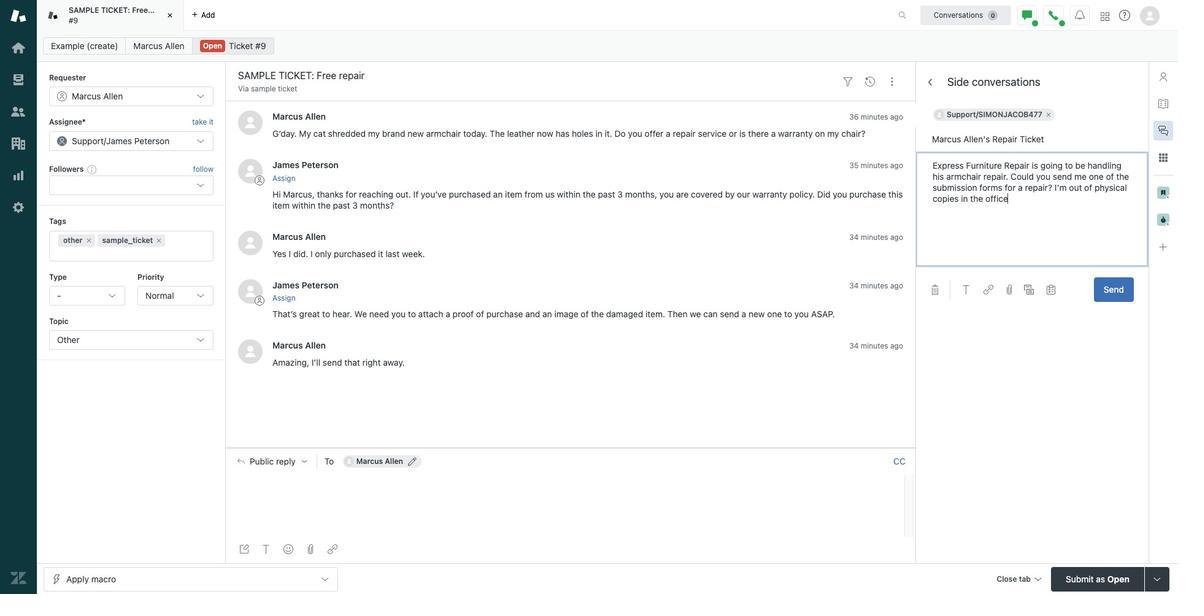 Task type: describe. For each thing, give the bounding box(es) containing it.
to inside express furniture repair is going to be handling his armchair repair. could you send me one of the submission forms for a repair? i'm out of physical copies in the office
[[1065, 160, 1073, 171]]

add attachment image
[[306, 544, 315, 554]]

displays possible ticket submission types image
[[1153, 574, 1162, 584]]

add
[[201, 10, 215, 19]]

marcus.allen@example.com image
[[344, 456, 354, 466]]

james inside assignee* element
[[106, 136, 132, 146]]

time tracking image
[[1158, 214, 1170, 226]]

followers
[[49, 164, 84, 174]]

conversations
[[972, 76, 1041, 89]]

sample
[[251, 84, 276, 93]]

offer
[[645, 129, 664, 139]]

take
[[192, 117, 207, 127]]

is inside express furniture repair is going to be handling his armchair repair. could you send me one of the submission forms for a repair? i'm out of physical copies in the office
[[1032, 160, 1039, 171]]

edit user image
[[408, 457, 417, 466]]

then
[[668, 309, 688, 319]]

our
[[737, 189, 750, 199]]

bookmarks image
[[1158, 187, 1170, 199]]

james for that's
[[272, 280, 300, 290]]

admin image
[[10, 199, 26, 215]]

insert emojis image
[[284, 544, 293, 554]]

close tab button
[[991, 567, 1046, 593]]

express furniture repair is going to be handling his armchair repair. could you send me one of the submission forms for a repair? i'm out of physical copies in the office
[[933, 160, 1129, 204]]

0 vertical spatial add link (cmd k) image
[[984, 285, 994, 295]]

36 minutes ago
[[850, 113, 903, 122]]

info on adding followers image
[[87, 164, 97, 174]]

assignee*
[[49, 117, 86, 127]]

marcus inside requester element
[[72, 91, 101, 102]]

minutes for yes i did. i only purchased it last week.
[[861, 232, 888, 242]]

it.
[[605, 129, 612, 139]]

0 horizontal spatial format text image
[[261, 544, 271, 554]]

close tab
[[997, 574, 1031, 583]]

you right "did"
[[833, 189, 847, 199]]

his
[[933, 171, 944, 182]]

3 34 minutes ago from the top
[[850, 341, 903, 350]]

marcus allen link for amazing,
[[272, 340, 326, 350]]

open inside secondary element
[[203, 41, 222, 50]]

zendesk products image
[[1101, 12, 1110, 21]]

holes
[[572, 129, 593, 139]]

repair inside conversationlabel log
[[673, 129, 696, 139]]

1 horizontal spatial remove image
[[1045, 111, 1053, 118]]

james peterson assign for marcus,
[[272, 160, 339, 183]]

you've
[[421, 189, 447, 199]]

ticket #9
[[229, 41, 266, 51]]

leather
[[507, 129, 535, 139]]

add button
[[184, 0, 222, 30]]

hi
[[272, 189, 281, 199]]

us
[[545, 189, 555, 199]]

peterson for that's
[[302, 280, 339, 290]]

now
[[537, 129, 553, 139]]

can
[[704, 309, 718, 319]]

1 vertical spatial new
[[749, 309, 765, 319]]

customer context image
[[1159, 72, 1169, 82]]

allen up 'cat'
[[305, 111, 326, 122]]

cc button
[[894, 456, 906, 467]]

1 vertical spatial within
[[292, 200, 316, 210]]

i'll
[[312, 357, 320, 368]]

tabs tab list
[[37, 0, 886, 31]]

allen left edit user icon
[[385, 456, 403, 466]]

events image
[[865, 77, 875, 86]]

great
[[299, 309, 320, 319]]

james peterson assign for great
[[272, 280, 339, 303]]

brand
[[382, 129, 405, 139]]

this
[[889, 189, 903, 199]]

marcus inside secondary element
[[133, 41, 163, 51]]

set child ticket fields image
[[1046, 285, 1056, 295]]

a right can
[[742, 309, 746, 319]]

marcus allen up my
[[272, 111, 326, 122]]

ago for amazing, i'll send that right away.
[[891, 341, 903, 350]]

34 minutes ago for attach
[[850, 281, 903, 290]]

james peterson link for great
[[272, 280, 339, 290]]

repair.
[[984, 171, 1009, 182]]

34 minutes ago text field for amazing, i'll send that right away.
[[850, 341, 903, 350]]

customers image
[[10, 104, 26, 120]]

take it
[[192, 117, 214, 127]]

right
[[362, 357, 381, 368]]

1 horizontal spatial subject field
[[916, 127, 1149, 152]]

1 horizontal spatial open
[[1108, 574, 1130, 584]]

remove image
[[85, 237, 92, 244]]

0 horizontal spatial subject field
[[236, 68, 835, 83]]

to left 'hear.'
[[322, 309, 330, 319]]

item.
[[646, 309, 665, 319]]

3 34 from the top
[[850, 341, 859, 350]]

one inside conversationlabel log
[[767, 309, 782, 319]]

apply
[[66, 574, 89, 584]]

james peterson link for marcus,
[[272, 160, 339, 170]]

assign button for hi
[[272, 173, 296, 184]]

be
[[1076, 160, 1086, 171]]

is inside conversationlabel log
[[740, 129, 746, 139]]

image
[[555, 309, 579, 319]]

/
[[104, 136, 106, 146]]

apps image
[[1159, 153, 1169, 163]]

allen inside requester element
[[103, 91, 123, 102]]

repair?
[[1025, 182, 1053, 193]]

marcus allen up did.
[[272, 231, 326, 242]]

follow button
[[193, 164, 214, 175]]

#9 inside the sample ticket: free repair #9
[[69, 16, 78, 25]]

you right need
[[391, 309, 406, 319]]

copies
[[933, 193, 959, 204]]

to left asap.
[[784, 309, 792, 319]]

zendesk image
[[10, 570, 26, 586]]

side
[[948, 76, 969, 89]]

we
[[690, 309, 701, 319]]

peterson for hi
[[302, 160, 339, 170]]

0 vertical spatial past
[[598, 189, 615, 199]]

need
[[369, 309, 389, 319]]

has
[[556, 129, 570, 139]]

minutes for that's great to hear. we need you to attach a proof of purchase and an image of the damaged item. then we can send a new one to you asap.
[[861, 281, 888, 290]]

marcus allen inside requester element
[[72, 91, 123, 102]]

purchase inside hi marcus, thanks for reaching out. if you've purchased an item from us within the past 3 months, you are covered by our warranty policy. did you purchase this item within the past 3 months?
[[850, 189, 886, 199]]

apply macro
[[66, 574, 116, 584]]

sample
[[69, 6, 99, 15]]

1 horizontal spatial format text image
[[962, 285, 972, 295]]

shredded
[[328, 129, 366, 139]]

on
[[815, 129, 825, 139]]

reply
[[276, 456, 296, 466]]

allen up 'i'll'
[[305, 340, 326, 350]]

ticket actions image
[[887, 77, 897, 86]]

hide composer image
[[566, 443, 576, 453]]

a inside express furniture repair is going to be handling his armchair repair. could you send me one of the submission forms for a repair? i'm out of physical copies in the office
[[1018, 182, 1023, 193]]

requester
[[49, 73, 86, 82]]

months,
[[625, 189, 657, 199]]

it inside take it button
[[209, 117, 214, 127]]

2 vertical spatial send
[[323, 357, 342, 368]]

34 for week.
[[850, 232, 859, 242]]

reporting image
[[10, 168, 26, 184]]

support
[[72, 136, 104, 146]]

warranty inside hi marcus, thanks for reaching out. if you've purchased an item from us within the past 3 months, you are covered by our warranty policy. did you purchase this item within the past 3 months?
[[753, 189, 787, 199]]

0 vertical spatial warranty
[[778, 129, 813, 139]]

34 minutes ago text field for that's great to hear. we need you to attach a proof of purchase and an image of the damaged item. then we can send a new one to you asap.
[[850, 281, 903, 290]]

example (create)
[[51, 41, 118, 51]]

express
[[933, 160, 964, 171]]

damaged
[[606, 309, 643, 319]]

35 minutes ago text field
[[850, 161, 903, 170]]

a left proof
[[446, 309, 450, 319]]

we
[[354, 309, 367, 319]]

assign for hi
[[272, 174, 296, 183]]

there
[[748, 129, 769, 139]]

you left asap.
[[795, 309, 809, 319]]

conversations
[[934, 10, 983, 19]]

35 minutes ago
[[850, 161, 903, 170]]

sample_ticket
[[102, 235, 153, 245]]

1 vertical spatial item
[[272, 200, 290, 210]]

my
[[299, 129, 311, 139]]

physical
[[1095, 182, 1127, 193]]

away.
[[383, 357, 405, 368]]

filter image
[[843, 77, 853, 86]]

marcus up yes
[[272, 231, 303, 242]]

the left "damaged"
[[591, 309, 604, 319]]

only
[[315, 248, 332, 259]]

cat
[[313, 129, 326, 139]]

submit
[[1066, 574, 1094, 584]]

in inside express furniture repair is going to be handling his armchair repair. could you send me one of the submission forms for a repair? i'm out of physical copies in the office
[[961, 193, 968, 204]]

send button
[[1094, 277, 1134, 302]]

marcus up amazing,
[[272, 340, 303, 350]]

get help image
[[1119, 10, 1131, 21]]

0 horizontal spatial remove image
[[155, 237, 163, 244]]

knowledge image
[[1159, 99, 1169, 109]]

normal
[[145, 290, 174, 301]]

macro
[[91, 574, 116, 584]]

1 vertical spatial 3
[[353, 200, 358, 210]]

side conversations
[[948, 76, 1041, 89]]

ago for yes i did. i only purchased it last week.
[[891, 232, 903, 242]]

the down forms
[[971, 193, 983, 204]]

example
[[51, 41, 84, 51]]

ago for hi marcus, thanks for reaching out. if you've purchased an item from us within the past 3 months, you are covered by our warranty policy. did you purchase this item within the past 3 months?
[[891, 161, 903, 170]]

0 horizontal spatial purchased
[[334, 248, 376, 259]]

public reply button
[[226, 448, 317, 474]]

cc
[[894, 456, 906, 466]]

0 horizontal spatial add link (cmd k) image
[[328, 544, 338, 554]]

a right there
[[771, 129, 776, 139]]

get started image
[[10, 40, 26, 56]]

views image
[[10, 72, 26, 88]]



Task type: vqa. For each thing, say whether or not it's contained in the screenshot.
Export link
no



Task type: locate. For each thing, give the bounding box(es) containing it.
warranty left 'on'
[[778, 129, 813, 139]]

1 vertical spatial send
[[720, 309, 739, 319]]

1 vertical spatial assign button
[[272, 293, 296, 304]]

new right can
[[749, 309, 765, 319]]

purchased right the you've
[[449, 189, 491, 199]]

34 minutes ago text field
[[850, 281, 903, 290], [850, 341, 903, 350]]

1 i from the left
[[289, 248, 291, 259]]

marcus up g'day.
[[272, 111, 303, 122]]

you left are on the right of the page
[[660, 189, 674, 199]]

1 vertical spatial remove image
[[155, 237, 163, 244]]

one down handling
[[1089, 171, 1104, 182]]

2 james peterson link from the top
[[272, 280, 339, 290]]

1 horizontal spatial armchair
[[947, 171, 981, 182]]

to left 'be'
[[1065, 160, 1073, 171]]

allen up "support / james peterson"
[[103, 91, 123, 102]]

free
[[132, 6, 148, 15]]

followers element
[[49, 176, 214, 195]]

remove image
[[1045, 111, 1053, 118], [155, 237, 163, 244]]

0 vertical spatial #9
[[69, 16, 78, 25]]

1 horizontal spatial purchase
[[850, 189, 886, 199]]

1 vertical spatial format text image
[[261, 544, 271, 554]]

item down hi
[[272, 200, 290, 210]]

james right support
[[106, 136, 132, 146]]

2 i from the left
[[311, 248, 313, 259]]

0 vertical spatial open
[[203, 41, 222, 50]]

1 assign button from the top
[[272, 173, 296, 184]]

0 horizontal spatial an
[[493, 189, 503, 199]]

marcus allen down requester
[[72, 91, 123, 102]]

or
[[729, 129, 737, 139]]

3 left months?
[[353, 200, 358, 210]]

to left attach
[[408, 309, 416, 319]]

marcus allen link up amazing,
[[272, 340, 326, 350]]

1 horizontal spatial one
[[1089, 171, 1104, 182]]

secondary element
[[37, 34, 1178, 58]]

1 horizontal spatial #9
[[255, 41, 266, 51]]

purchased
[[449, 189, 491, 199], [334, 248, 376, 259]]

example (create) button
[[43, 37, 126, 55]]

zendesk support image
[[10, 8, 26, 24]]

0 vertical spatial purchased
[[449, 189, 491, 199]]

0 vertical spatial james peterson link
[[272, 160, 339, 170]]

0 horizontal spatial in
[[596, 129, 603, 139]]

it left last
[[378, 248, 383, 259]]

0 horizontal spatial purchase
[[487, 309, 523, 319]]

i
[[289, 248, 291, 259], [311, 248, 313, 259]]

0 horizontal spatial i
[[289, 248, 291, 259]]

send right 'i'll'
[[323, 357, 342, 368]]

assignee* element
[[49, 131, 214, 151]]

1 horizontal spatial within
[[557, 189, 581, 199]]

item left from
[[505, 189, 522, 199]]

1 horizontal spatial new
[[749, 309, 765, 319]]

marcus down requester
[[72, 91, 101, 102]]

assign for that's
[[272, 293, 296, 303]]

the up the physical
[[1117, 171, 1129, 182]]

0 vertical spatial repair
[[150, 6, 171, 15]]

Side conversation composer text field
[[930, 160, 1134, 258]]

1 vertical spatial james
[[272, 160, 300, 170]]

1 vertical spatial purchase
[[487, 309, 523, 319]]

marcus right the marcus.allen@example.com icon
[[356, 456, 383, 466]]

hear.
[[333, 309, 352, 319]]

week.
[[402, 248, 425, 259]]

36
[[850, 113, 859, 122]]

thanks
[[317, 189, 343, 199]]

purchased inside hi marcus, thanks for reaching out. if you've purchased an item from us within the past 3 months, you are covered by our warranty policy. did you purchase this item within the past 3 months?
[[449, 189, 491, 199]]

Subject field
[[236, 68, 835, 83], [916, 127, 1149, 152]]

subject field up 'now'
[[236, 68, 835, 83]]

armchair inside conversationlabel log
[[426, 129, 461, 139]]

subject field up the repair
[[916, 127, 1149, 152]]

of right proof
[[476, 309, 484, 319]]

reaching
[[359, 189, 393, 199]]

ticket
[[278, 84, 297, 93]]

you up repair?
[[1036, 171, 1051, 182]]

2 vertical spatial 34 minutes ago
[[850, 341, 903, 350]]

1 vertical spatial one
[[767, 309, 782, 319]]

0 vertical spatial is
[[740, 129, 746, 139]]

ago for that's great to hear. we need you to attach a proof of purchase and an image of the damaged item. then we can send a new one to you asap.
[[891, 281, 903, 290]]

repair left service at the right
[[673, 129, 696, 139]]

2 assign button from the top
[[272, 293, 296, 304]]

1 horizontal spatial is
[[1032, 160, 1039, 171]]

within
[[557, 189, 581, 199], [292, 200, 316, 210]]

purchase
[[850, 189, 886, 199], [487, 309, 523, 319]]

james peterson link
[[272, 160, 339, 170], [272, 280, 339, 290]]

1 34 minutes ago from the top
[[850, 232, 903, 242]]

1 vertical spatial assign
[[272, 293, 296, 303]]

0 horizontal spatial is
[[740, 129, 746, 139]]

marcus allen link inside secondary element
[[125, 37, 193, 55]]

2 my from the left
[[828, 129, 839, 139]]

1 vertical spatial it
[[378, 248, 383, 259]]

a
[[666, 129, 671, 139], [771, 129, 776, 139], [1018, 182, 1023, 193], [446, 309, 450, 319], [742, 309, 746, 319]]

1 horizontal spatial add link (cmd k) image
[[984, 285, 994, 295]]

topic element
[[49, 330, 214, 350]]

purchased right 'only'
[[334, 248, 376, 259]]

is left going
[[1032, 160, 1039, 171]]

conversations button
[[921, 5, 1011, 25]]

1 horizontal spatial send
[[720, 309, 739, 319]]

tab
[[1019, 574, 1031, 583]]

close image
[[164, 9, 176, 21]]

repair right free on the left top of page
[[150, 6, 171, 15]]

assign button up hi
[[272, 173, 296, 184]]

within right us
[[557, 189, 581, 199]]

and
[[526, 309, 540, 319]]

34 minutes ago
[[850, 232, 903, 242], [850, 281, 903, 290], [850, 341, 903, 350]]

#9
[[69, 16, 78, 25], [255, 41, 266, 51]]

assign up that's
[[272, 293, 296, 303]]

2 james peterson assign from the top
[[272, 280, 339, 303]]

months?
[[360, 200, 394, 210]]

assign button up that's
[[272, 293, 296, 304]]

avatar image
[[935, 110, 945, 120], [238, 111, 263, 135], [238, 159, 263, 184], [238, 231, 263, 255], [238, 279, 263, 304], [238, 339, 263, 364]]

open left ticket
[[203, 41, 222, 50]]

furniture
[[966, 160, 1002, 171]]

go back image
[[926, 77, 935, 87]]

james peterson assign up marcus,
[[272, 160, 339, 183]]

priority
[[137, 272, 164, 281]]

marcus allen link
[[125, 37, 193, 55], [272, 111, 326, 122], [272, 231, 326, 242], [272, 340, 326, 350]]

add link (cmd k) image right add attachment icon
[[328, 544, 338, 554]]

james peterson link up marcus,
[[272, 160, 339, 170]]

ago
[[891, 113, 903, 122], [891, 161, 903, 170], [891, 232, 903, 242], [891, 281, 903, 290], [891, 341, 903, 350]]

1 vertical spatial james peterson link
[[272, 280, 339, 290]]

1 vertical spatial purchased
[[334, 248, 376, 259]]

peterson up thanks
[[302, 160, 339, 170]]

discard this conversation image
[[930, 285, 940, 295]]

1 vertical spatial is
[[1032, 160, 1039, 171]]

policy.
[[790, 189, 815, 199]]

allen up 'only'
[[305, 231, 326, 242]]

1 horizontal spatial 3
[[618, 189, 623, 199]]

out.
[[396, 189, 411, 199]]

1 vertical spatial james peterson assign
[[272, 280, 339, 303]]

0 vertical spatial purchase
[[850, 189, 886, 199]]

james for hi
[[272, 160, 300, 170]]

#9 down sample at top
[[69, 16, 78, 25]]

marcus allen right the marcus.allen@example.com icon
[[356, 456, 403, 466]]

james peterson assign up great on the bottom left
[[272, 280, 339, 303]]

1 horizontal spatial for
[[1005, 182, 1016, 193]]

marcus down free on the left top of page
[[133, 41, 163, 51]]

0 horizontal spatial new
[[408, 129, 424, 139]]

it
[[209, 117, 214, 127], [378, 248, 383, 259]]

2 minutes from the top
[[861, 161, 888, 170]]

0 vertical spatial subject field
[[236, 68, 835, 83]]

1 assign from the top
[[272, 174, 296, 183]]

submit as open
[[1066, 574, 1130, 584]]

the
[[490, 129, 505, 139]]

1 vertical spatial #9
[[255, 41, 266, 51]]

0 horizontal spatial repair
[[150, 6, 171, 15]]

send
[[1104, 284, 1124, 295]]

do
[[615, 129, 626, 139]]

2 ago from the top
[[891, 161, 903, 170]]

proof
[[453, 309, 474, 319]]

0 vertical spatial remove image
[[1045, 111, 1053, 118]]

2 vertical spatial 34
[[850, 341, 859, 350]]

warranty
[[778, 129, 813, 139], [753, 189, 787, 199]]

0 vertical spatial send
[[1053, 171, 1072, 182]]

0 horizontal spatial 3
[[353, 200, 358, 210]]

0 horizontal spatial my
[[368, 129, 380, 139]]

g'day.
[[272, 129, 297, 139]]

4 minutes from the top
[[861, 281, 888, 290]]

organizations image
[[10, 136, 26, 152]]

0 horizontal spatial within
[[292, 200, 316, 210]]

5 ago from the top
[[891, 341, 903, 350]]

0 horizontal spatial armchair
[[426, 129, 461, 139]]

1 vertical spatial an
[[543, 309, 552, 319]]

2 assign from the top
[[272, 293, 296, 303]]

for
[[1005, 182, 1016, 193], [346, 189, 357, 199]]

34 for attach
[[850, 281, 859, 290]]

sample ticket: free repair #9
[[69, 6, 171, 25]]

1 ago from the top
[[891, 113, 903, 122]]

type
[[49, 272, 67, 281]]

minutes for hi marcus, thanks for reaching out. if you've purchased an item from us within the past 3 months, you are covered by our warranty policy. did you purchase this item within the past 3 months?
[[861, 161, 888, 170]]

attach files image
[[1005, 285, 1015, 295]]

1 vertical spatial past
[[333, 200, 350, 210]]

35
[[850, 161, 859, 170]]

in inside conversationlabel log
[[596, 129, 603, 139]]

1 james peterson link from the top
[[272, 160, 339, 170]]

1 horizontal spatial my
[[828, 129, 839, 139]]

remove image up going
[[1045, 111, 1053, 118]]

yes i did. i only purchased it last week.
[[272, 248, 425, 259]]

of up the physical
[[1106, 171, 1114, 182]]

remove image right "sample_ticket"
[[155, 237, 163, 244]]

via
[[238, 84, 249, 93]]

0 horizontal spatial for
[[346, 189, 357, 199]]

1 vertical spatial peterson
[[302, 160, 339, 170]]

item
[[505, 189, 522, 199], [272, 200, 290, 210]]

marcus allen
[[133, 41, 185, 51], [72, 91, 123, 102], [272, 111, 326, 122], [272, 231, 326, 242], [272, 340, 326, 350], [356, 456, 403, 466]]

that's
[[272, 309, 297, 319]]

within down marcus,
[[292, 200, 316, 210]]

1 vertical spatial add link (cmd k) image
[[328, 544, 338, 554]]

ticket
[[229, 41, 253, 51]]

allen inside marcus allen link
[[165, 41, 185, 51]]

a right offer
[[666, 129, 671, 139]]

3 ago from the top
[[891, 232, 903, 242]]

asap.
[[811, 309, 835, 319]]

0 horizontal spatial item
[[272, 200, 290, 210]]

1 vertical spatial in
[[961, 193, 968, 204]]

me
[[1075, 171, 1087, 182]]

james
[[106, 136, 132, 146], [272, 160, 300, 170], [272, 280, 300, 290]]

0 horizontal spatial past
[[333, 200, 350, 210]]

service
[[698, 129, 727, 139]]

0 vertical spatial item
[[505, 189, 522, 199]]

an inside hi marcus, thanks for reaching out. if you've purchased an item from us within the past 3 months, you are covered by our warranty policy. did you purchase this item within the past 3 months?
[[493, 189, 503, 199]]

0 vertical spatial armchair
[[426, 129, 461, 139]]

1 vertical spatial repair
[[673, 129, 696, 139]]

submission
[[933, 182, 977, 193]]

repair
[[150, 6, 171, 15], [673, 129, 696, 139]]

1 horizontal spatial purchased
[[449, 189, 491, 199]]

i right did.
[[311, 248, 313, 259]]

new
[[408, 129, 424, 139], [749, 309, 765, 319]]

is right or
[[740, 129, 746, 139]]

2 34 from the top
[[850, 281, 859, 290]]

4 ago from the top
[[891, 281, 903, 290]]

button displays agent's chat status as online. image
[[1023, 10, 1032, 20]]

#9 right ticket
[[255, 41, 266, 51]]

requester element
[[49, 87, 214, 106]]

past down thanks
[[333, 200, 350, 210]]

conversationlabel log
[[226, 101, 916, 448]]

0 horizontal spatial it
[[209, 117, 214, 127]]

3 minutes from the top
[[861, 232, 888, 242]]

purchase left this
[[850, 189, 886, 199]]

1 vertical spatial 34 minutes ago text field
[[850, 341, 903, 350]]

0 vertical spatial assign button
[[272, 173, 296, 184]]

peterson inside assignee* element
[[134, 136, 170, 146]]

tab containing sample ticket: free repair
[[37, 0, 184, 31]]

send up the i'm
[[1053, 171, 1072, 182]]

0 vertical spatial within
[[557, 189, 581, 199]]

did
[[817, 189, 831, 199]]

take it button
[[192, 116, 214, 129]]

james up hi
[[272, 160, 300, 170]]

#9 inside secondary element
[[255, 41, 266, 51]]

in down submission
[[961, 193, 968, 204]]

for right thanks
[[346, 189, 357, 199]]

34 minutes ago text field
[[850, 232, 903, 242]]

2 34 minutes ago from the top
[[850, 281, 903, 290]]

send inside express furniture repair is going to be handling his armchair repair. could you send me one of the submission forms for a repair? i'm out of physical copies in the office
[[1053, 171, 1072, 182]]

minutes for amazing, i'll send that right away.
[[861, 341, 888, 350]]

as
[[1096, 574, 1105, 584]]

for inside hi marcus, thanks for reaching out. if you've purchased an item from us within the past 3 months, you are covered by our warranty policy. did you purchase this item within the past 3 months?
[[346, 189, 357, 199]]

allen down close image
[[165, 41, 185, 51]]

my left "brand"
[[368, 129, 380, 139]]

main element
[[0, 0, 37, 594]]

past left months,
[[598, 189, 615, 199]]

marcus,
[[283, 189, 315, 199]]

add link (cmd k) image
[[984, 285, 994, 295], [328, 544, 338, 554]]

armchair left 'today.'
[[426, 129, 461, 139]]

(create)
[[87, 41, 118, 51]]

going
[[1041, 160, 1063, 171]]

1 vertical spatial open
[[1108, 574, 1130, 584]]

handling
[[1088, 160, 1122, 171]]

it inside conversationlabel log
[[378, 248, 383, 259]]

normal button
[[137, 286, 214, 306]]

armchair up submission
[[947, 171, 981, 182]]

format text image left insert emojis icon
[[261, 544, 271, 554]]

new right "brand"
[[408, 129, 424, 139]]

draft mode image
[[239, 544, 249, 554]]

marcus allen down close image
[[133, 41, 185, 51]]

public reply
[[250, 456, 296, 466]]

attach
[[418, 309, 443, 319]]

1 vertical spatial 34 minutes ago
[[850, 281, 903, 290]]

you right do
[[628, 129, 643, 139]]

it right take
[[209, 117, 214, 127]]

3 left months,
[[618, 189, 623, 199]]

0 vertical spatial new
[[408, 129, 424, 139]]

james peterson assign
[[272, 160, 339, 183], [272, 280, 339, 303]]

2 34 minutes ago text field from the top
[[850, 341, 903, 350]]

purchase left and
[[487, 309, 523, 319]]

other
[[63, 235, 83, 245]]

my right 'on'
[[828, 129, 839, 139]]

open right as
[[1108, 574, 1130, 584]]

1 horizontal spatial i
[[311, 248, 313, 259]]

of right out
[[1085, 182, 1093, 193]]

1 34 minutes ago text field from the top
[[850, 281, 903, 290]]

for inside express furniture repair is going to be handling his armchair repair. could you send me one of the submission forms for a repair? i'm out of physical copies in the office
[[1005, 182, 1016, 193]]

34 minutes ago for week.
[[850, 232, 903, 242]]

james peterson link up great on the bottom left
[[272, 280, 339, 290]]

peterson right '/' at the top left
[[134, 136, 170, 146]]

last
[[386, 248, 400, 259]]

1 horizontal spatial item
[[505, 189, 522, 199]]

if
[[413, 189, 419, 199]]

send right can
[[720, 309, 739, 319]]

36 minutes ago text field
[[850, 113, 903, 122]]

marcus allen link for g'day.
[[272, 111, 326, 122]]

0 vertical spatial 34 minutes ago text field
[[850, 281, 903, 290]]

warranty right our
[[753, 189, 787, 199]]

notifications image
[[1075, 10, 1085, 20]]

3
[[618, 189, 623, 199], [353, 200, 358, 210]]

1 horizontal spatial in
[[961, 193, 968, 204]]

james up that's
[[272, 280, 300, 290]]

office
[[986, 193, 1008, 204]]

1 my from the left
[[368, 129, 380, 139]]

add link (cmd k) image left attach files image
[[984, 285, 994, 295]]

1 vertical spatial subject field
[[916, 127, 1149, 152]]

marcus allen link for yes
[[272, 231, 326, 242]]

covered
[[691, 189, 723, 199]]

an
[[493, 189, 503, 199], [543, 309, 552, 319]]

you inside express furniture repair is going to be handling his armchair repair. could you send me one of the submission forms for a repair? i'm out of physical copies in the office
[[1036, 171, 1051, 182]]

assign button for that's
[[272, 293, 296, 304]]

2 vertical spatial james
[[272, 280, 300, 290]]

1 horizontal spatial an
[[543, 309, 552, 319]]

insert ticket comments image
[[1024, 285, 1034, 295]]

the down thanks
[[318, 200, 331, 210]]

0 vertical spatial format text image
[[962, 285, 972, 295]]

today.
[[463, 129, 487, 139]]

tab
[[37, 0, 184, 31]]

armchair inside express furniture repair is going to be handling his armchair repair. could you send me one of the submission forms for a repair? i'm out of physical copies in the office
[[947, 171, 981, 182]]

chair?
[[842, 129, 866, 139]]

marcus allen up amazing,
[[272, 340, 326, 350]]

1 horizontal spatial it
[[378, 248, 383, 259]]

0 vertical spatial james
[[106, 136, 132, 146]]

format text image
[[962, 285, 972, 295], [261, 544, 271, 554]]

0 vertical spatial an
[[493, 189, 503, 199]]

the right us
[[583, 189, 596, 199]]

1 34 from the top
[[850, 232, 859, 242]]

-
[[57, 290, 61, 301]]

repair inside the sample ticket: free repair #9
[[150, 6, 171, 15]]

1 minutes from the top
[[861, 113, 888, 122]]

one
[[1089, 171, 1104, 182], [767, 309, 782, 319]]

5 minutes from the top
[[861, 341, 888, 350]]

of right image
[[581, 309, 589, 319]]

marcus allen inside secondary element
[[133, 41, 185, 51]]

- button
[[49, 286, 125, 306]]

0 vertical spatial one
[[1089, 171, 1104, 182]]

0 horizontal spatial send
[[323, 357, 342, 368]]

one left asap.
[[767, 309, 782, 319]]

0 vertical spatial peterson
[[134, 136, 170, 146]]

one inside express furniture repair is going to be handling his armchair repair. could you send me one of the submission forms for a repair? i'm out of physical copies in the office
[[1089, 171, 1104, 182]]

1 james peterson assign from the top
[[272, 160, 339, 183]]

you
[[628, 129, 643, 139], [1036, 171, 1051, 182], [660, 189, 674, 199], [833, 189, 847, 199], [391, 309, 406, 319], [795, 309, 809, 319]]

for down could
[[1005, 182, 1016, 193]]

an left from
[[493, 189, 503, 199]]

0 vertical spatial 3
[[618, 189, 623, 199]]

format text image right the discard this conversation image
[[962, 285, 972, 295]]

2 vertical spatial peterson
[[302, 280, 339, 290]]

1 horizontal spatial repair
[[673, 129, 696, 139]]

0 vertical spatial it
[[209, 117, 214, 127]]

follow
[[193, 164, 214, 174]]



